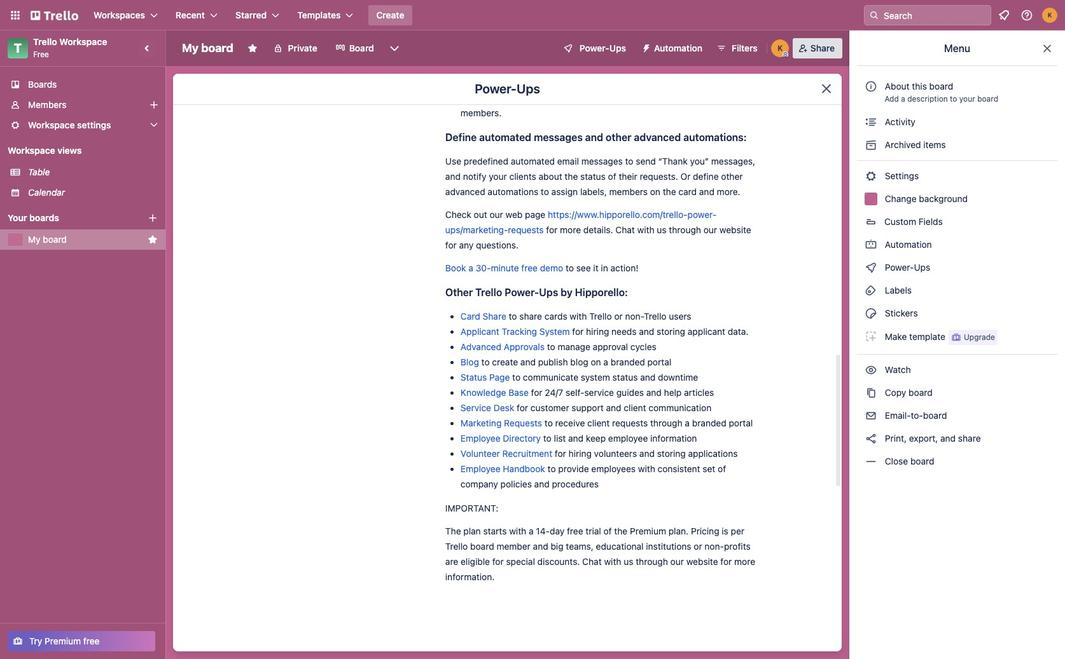 Task type: locate. For each thing, give the bounding box(es) containing it.
1 storing from the top
[[657, 327, 685, 337]]

workspace
[[59, 36, 107, 47], [28, 120, 75, 130], [8, 145, 55, 156]]

1 horizontal spatial share
[[811, 43, 835, 53]]

employees
[[591, 464, 636, 475]]

settings link
[[857, 166, 1058, 186]]

trello up free
[[33, 36, 57, 47]]

client
[[624, 403, 646, 414], [587, 418, 610, 429]]

1 vertical spatial on
[[650, 187, 661, 197]]

0 vertical spatial or
[[614, 311, 623, 322]]

premium right 'try'
[[45, 636, 81, 647]]

us inside for more details. chat with us through our website for any questions.
[[657, 225, 667, 236]]

0 vertical spatial share
[[811, 43, 835, 53]]

0 horizontal spatial website
[[686, 557, 718, 568]]

our inside the plan starts with a 14-day free trial of the premium plan. pricing is per trello board member and big teams, educational institutions or non-profits are eligible for special discounts. chat with us through our website for more information.
[[671, 557, 684, 568]]

sm image left watch
[[865, 364, 878, 377]]

hiring
[[586, 327, 609, 337], [569, 449, 592, 460]]

0 horizontal spatial premium
[[45, 636, 81, 647]]

custom
[[885, 216, 916, 227]]

the
[[594, 92, 607, 103], [565, 171, 578, 182], [663, 187, 676, 197], [614, 526, 628, 537]]

sm image left labels at right
[[865, 284, 878, 297]]

workspace inside popup button
[[28, 120, 75, 130]]

stickers link
[[857, 304, 1058, 324]]

0 vertical spatial my board
[[182, 41, 233, 55]]

2 storing from the top
[[657, 449, 686, 460]]

1 vertical spatial card
[[679, 187, 697, 197]]

0 vertical spatial client
[[624, 403, 646, 414]]

sm image inside close board link
[[865, 456, 878, 468]]

premium
[[630, 526, 666, 537], [45, 636, 81, 647]]

through down institutions
[[636, 557, 668, 568]]

storing
[[657, 327, 685, 337], [657, 449, 686, 460]]

1 vertical spatial my board
[[28, 234, 67, 245]]

sm image inside copy board link
[[865, 387, 878, 400]]

0 vertical spatial clients
[[650, 92, 677, 103]]

service
[[584, 388, 614, 399]]

upgrade
[[964, 333, 995, 342]]

website inside the plan starts with a 14-day free trial of the premium plan. pricing is per trello board member and big teams, educational institutions or non-profits are eligible for special discounts. chat with us through our website for more information.
[[686, 557, 718, 568]]

branded down cycles
[[611, 357, 645, 368]]

0 vertical spatial us
[[657, 225, 667, 236]]

0 vertical spatial non-
[[625, 311, 644, 322]]

1 vertical spatial hiring
[[569, 449, 592, 460]]

ups/marketing-
[[445, 225, 508, 236]]

sm image inside activity link
[[865, 116, 878, 129]]

workspace settings
[[28, 120, 111, 130]]

0 horizontal spatial your
[[489, 171, 507, 182]]

through inside card share to share cards with trello or non-trello users applicant tracking system for hiring needs and storing applicant data. advanced approvals to manage approval cycles blog to create and publish blog on a branded portal status page to communicate system status and downtime knowledge base for 24/7 self-service guides and help articles service desk for customer support and client communication marketing requests to receive client requests through a branded portal employee directory to list and keep employee information volunteer recruitment for hiring volunteers and storing applications
[[650, 418, 683, 429]]

premium up institutions
[[630, 526, 666, 537]]

sm image for automation
[[865, 239, 878, 251]]

board left star or unstar board image
[[201, 41, 233, 55]]

and down define at the right top of page
[[699, 187, 715, 197]]

my board down the recent popup button
[[182, 41, 233, 55]]

0 horizontal spatial more
[[560, 225, 581, 236]]

with up define automated messages and other advanced automations:
[[630, 92, 648, 103]]

board down "boards"
[[43, 234, 67, 245]]

for left 24/7
[[531, 388, 543, 399]]

0 horizontal spatial requests
[[508, 225, 544, 236]]

create
[[376, 10, 404, 20]]

directory
[[503, 434, 541, 444]]

0 vertical spatial branded
[[611, 357, 645, 368]]

custom fields button
[[857, 212, 1058, 232]]

trello down the
[[445, 542, 468, 553]]

the inside the plan starts with a 14-day free trial of the premium plan. pricing is per trello board member and big teams, educational institutions or non-profits are eligible for special discounts. chat with us through our website for more information.
[[614, 526, 628, 537]]

a right add
[[901, 94, 905, 104]]

0 vertical spatial employee
[[461, 434, 501, 444]]

1 vertical spatial automated
[[511, 156, 555, 167]]

1 horizontal spatial power-ups
[[580, 43, 626, 53]]

sm image inside power-ups link
[[865, 262, 878, 274]]

to provide employees with consistent set of company policies and procedures
[[461, 464, 726, 490]]

5 sm image from the top
[[865, 433, 878, 445]]

automated up "about" at the top of the page
[[511, 156, 555, 167]]

create
[[492, 357, 518, 368]]

https://www.hipporello.com/trello-power- ups/marketing-requests
[[445, 210, 717, 236]]

share up applicant on the left of page
[[483, 311, 506, 322]]

0 vertical spatial card
[[610, 92, 628, 103]]

1 vertical spatial website
[[686, 557, 718, 568]]

board up to-
[[909, 388, 933, 398]]

change
[[885, 193, 917, 204]]

filters
[[732, 43, 758, 53]]

1 horizontal spatial my
[[182, 41, 199, 55]]

1 vertical spatial status
[[613, 372, 638, 383]]

back to home image
[[31, 5, 78, 25]]

workspace up table
[[8, 145, 55, 156]]

1 vertical spatial portal
[[729, 418, 753, 429]]

website down more.
[[720, 225, 751, 236]]

my down your boards
[[28, 234, 40, 245]]

change background link
[[857, 189, 1058, 209]]

t link
[[8, 38, 28, 59]]

customer
[[531, 403, 569, 414]]

and up guides
[[640, 372, 656, 383]]

0 horizontal spatial automation
[[654, 43, 703, 53]]

our down power-
[[704, 225, 717, 236]]

fields
[[919, 216, 943, 227]]

free inside the plan starts with a 14-day free trial of the premium plan. pricing is per trello board member and big teams, educational institutions or non-profits are eligible for special discounts. chat with us through our website for more information.
[[567, 526, 583, 537]]

power- inside 'button'
[[580, 43, 610, 53]]

copy board
[[883, 388, 933, 398]]

1 horizontal spatial card
[[679, 187, 697, 197]]

2 sm image from the top
[[865, 364, 878, 377]]

on up 'system'
[[591, 357, 601, 368]]

share inside button
[[811, 43, 835, 53]]

us down educational
[[624, 557, 633, 568]]

1 vertical spatial our
[[704, 225, 717, 236]]

messages,
[[711, 156, 755, 167]]

chat down https://www.hipporello.com/trello-
[[616, 225, 635, 236]]

sm image inside print, export, and share link
[[865, 433, 878, 445]]

my board inside the my board link
[[28, 234, 67, 245]]

for up requests
[[517, 403, 528, 414]]

0 vertical spatial advanced
[[634, 132, 681, 143]]

other trello power-ups by hipporello:
[[445, 287, 628, 299]]

1 horizontal spatial your
[[960, 94, 975, 104]]

book a 30-minute free demo to see it in action!
[[445, 263, 639, 274]]

workspace down members
[[28, 120, 75, 130]]

1 horizontal spatial clients
[[650, 92, 677, 103]]

advanced inside the use predefined automated email messages to send "thank you" messages, and notify your clients about the status of their requests. or define other advanced automations to assign labels, members on the card and more.
[[445, 187, 485, 197]]

other
[[606, 132, 632, 143], [721, 171, 743, 182]]

0 horizontal spatial clients
[[509, 171, 536, 182]]

0 vertical spatial chat
[[616, 225, 635, 236]]

1 horizontal spatial website
[[720, 225, 751, 236]]

1 vertical spatial storing
[[657, 449, 686, 460]]

share right this member is an admin of this board. image at the top right of the page
[[811, 43, 835, 53]]

our right out
[[490, 210, 503, 220]]

1 vertical spatial non-
[[705, 542, 724, 553]]

1 horizontal spatial more
[[734, 557, 755, 568]]

1 vertical spatial advanced
[[445, 187, 485, 197]]

clients left the /or
[[650, 92, 677, 103]]

client up the keep
[[587, 418, 610, 429]]

to inside the to provide employees with consistent set of company policies and procedures
[[548, 464, 556, 475]]

1 employee from the top
[[461, 434, 501, 444]]

1 horizontal spatial requests
[[612, 418, 648, 429]]

0 horizontal spatial us
[[624, 557, 633, 568]]

requests up employee
[[612, 418, 648, 429]]

approval
[[593, 342, 628, 353]]

0 vertical spatial power-ups
[[580, 43, 626, 53]]

on inside the use predefined automated email messages to send "thank you" messages, and notify your clients about the status of their requests. or define other advanced automations to assign labels, members on the card and more.
[[650, 187, 661, 197]]

share for to
[[519, 311, 542, 322]]

private
[[288, 43, 317, 53]]

hold threaded conversations on the card with clients and /or team members.
[[461, 92, 731, 119]]

service desk link
[[461, 403, 514, 414]]

change background
[[883, 193, 968, 204]]

and inside print, export, and share link
[[941, 433, 956, 444]]

2 horizontal spatial free
[[567, 526, 583, 537]]

0 vertical spatial website
[[720, 225, 751, 236]]

more inside for more details. chat with us through our website for any questions.
[[560, 225, 581, 236]]

1 horizontal spatial my board
[[182, 41, 233, 55]]

Board name text field
[[176, 38, 240, 59]]

important:
[[445, 504, 498, 514]]

to left provide
[[548, 464, 556, 475]]

status inside the use predefined automated email messages to send "thank you" messages, and notify your clients about the status of their requests. or define other advanced automations to assign labels, members on the card and more.
[[580, 171, 606, 182]]

0 horizontal spatial share
[[483, 311, 506, 322]]

procedures
[[552, 479, 599, 490]]

employee
[[461, 434, 501, 444], [461, 464, 501, 475]]

us down https://www.hipporello.com/trello-
[[657, 225, 667, 236]]

t
[[14, 41, 22, 55]]

0 vertical spatial free
[[521, 263, 538, 274]]

1 horizontal spatial non-
[[705, 542, 724, 553]]

2 vertical spatial on
[[591, 357, 601, 368]]

card inside the use predefined automated email messages to send "thank you" messages, and notify your clients about the status of their requests. or define other advanced automations to assign labels, members on the card and more.
[[679, 187, 697, 197]]

1 vertical spatial or
[[694, 542, 702, 553]]

make
[[885, 331, 907, 342]]

to inside about this board add a description to your board
[[950, 94, 957, 104]]

blog
[[461, 357, 479, 368]]

sm image left email- in the bottom of the page
[[865, 410, 878, 423]]

0 horizontal spatial other
[[606, 132, 632, 143]]

advanced down the notify
[[445, 187, 485, 197]]

with inside hold threaded conversations on the card with clients and /or team members.
[[630, 92, 648, 103]]

our down institutions
[[671, 557, 684, 568]]

of left their
[[608, 171, 616, 182]]

trello workspace free
[[33, 36, 107, 59]]

share
[[519, 311, 542, 322], [958, 433, 981, 444]]

and down the email-to-board 'link'
[[941, 433, 956, 444]]

primary element
[[0, 0, 1065, 31]]

to up their
[[625, 156, 634, 167]]

sm image left print,
[[865, 433, 878, 445]]

messages
[[534, 132, 583, 143], [581, 156, 623, 167]]

items
[[924, 139, 946, 150]]

0 vertical spatial of
[[608, 171, 616, 182]]

activity link
[[857, 112, 1058, 132]]

share inside card share to share cards with trello or non-trello users applicant tracking system for hiring needs and storing applicant data. advanced approvals to manage approval cycles blog to create and publish blog on a branded portal status page to communicate system status and downtime knowledge base for 24/7 self-service guides and help articles service desk for customer support and client communication marketing requests to receive client requests through a branded portal employee directory to list and keep employee information volunteer recruitment for hiring volunteers and storing applications
[[519, 311, 542, 322]]

by
[[561, 287, 573, 299]]

knowledge
[[461, 388, 506, 399]]

to left list at the bottom right
[[543, 434, 552, 444]]

requests down page
[[508, 225, 544, 236]]

with down https://www.hipporello.com/trello-
[[637, 225, 655, 236]]

sm image for stickers
[[865, 307, 878, 320]]

are
[[445, 557, 458, 568]]

portal down cycles
[[648, 357, 672, 368]]

and inside the to provide employees with consistent set of company policies and procedures
[[534, 479, 550, 490]]

chat inside the plan starts with a 14-day free trial of the premium plan. pricing is per trello board member and big teams, educational institutions or non-profits are eligible for special discounts. chat with us through our website for more information.
[[582, 557, 602, 568]]

search image
[[869, 10, 879, 20]]

automations
[[488, 187, 538, 197]]

1 horizontal spatial chat
[[616, 225, 635, 236]]

0 vertical spatial share
[[519, 311, 542, 322]]

with down educational
[[604, 557, 621, 568]]

starred icon image
[[148, 235, 158, 245]]

try
[[29, 636, 42, 647]]

clients
[[650, 92, 677, 103], [509, 171, 536, 182]]

table
[[28, 167, 50, 178]]

handbook
[[503, 464, 545, 475]]

1 horizontal spatial premium
[[630, 526, 666, 537]]

1 horizontal spatial branded
[[692, 418, 727, 429]]

0 horizontal spatial chat
[[582, 557, 602, 568]]

power-ups up the "members."
[[475, 81, 540, 96]]

assign
[[552, 187, 578, 197]]

free
[[521, 263, 538, 274], [567, 526, 583, 537], [83, 636, 100, 647]]

your boards with 1 items element
[[8, 211, 129, 226]]

advanced
[[461, 342, 501, 353]]

1 horizontal spatial share
[[958, 433, 981, 444]]

our
[[490, 210, 503, 220], [704, 225, 717, 236], [671, 557, 684, 568]]

for more details. chat with us through our website for any questions.
[[445, 225, 751, 251]]

employee inside card share to share cards with trello or non-trello users applicant tracking system for hiring needs and storing applicant data. advanced approvals to manage approval cycles blog to create and publish blog on a branded portal status page to communicate system status and downtime knowledge base for 24/7 self-service guides and help articles service desk for customer support and client communication marketing requests to receive client requests through a branded portal employee directory to list and keep employee information volunteer recruitment for hiring volunteers and storing applications
[[461, 434, 501, 444]]

other down hold threaded conversations on the card with clients and /or team members.
[[606, 132, 632, 143]]

use predefined automated email messages to send "thank you" messages, and notify your clients about the status of their requests. or define other advanced automations to assign labels, members on the card and more.
[[445, 156, 755, 197]]

power- up the "members."
[[475, 81, 517, 96]]

0 vertical spatial requests
[[508, 225, 544, 236]]

ups left automation button
[[609, 43, 626, 53]]

1 vertical spatial premium
[[45, 636, 81, 647]]

define automated messages and other advanced automations:
[[445, 132, 747, 143]]

2 employee from the top
[[461, 464, 501, 475]]

2 vertical spatial workspace
[[8, 145, 55, 156]]

1 vertical spatial share
[[483, 311, 506, 322]]

star or unstar board image
[[247, 43, 258, 53]]

sm image inside the email-to-board 'link'
[[865, 410, 878, 423]]

1 sm image from the top
[[865, 284, 878, 297]]

for down list at the bottom right
[[555, 449, 566, 460]]

a left 14-
[[529, 526, 534, 537]]

of inside the to provide employees with consistent set of company policies and procedures
[[718, 464, 726, 475]]

1 horizontal spatial client
[[624, 403, 646, 414]]

0 vertical spatial my
[[182, 41, 199, 55]]

storing down users
[[657, 327, 685, 337]]

sm image for archived items
[[865, 139, 878, 151]]

1 vertical spatial other
[[721, 171, 743, 182]]

1 horizontal spatial other
[[721, 171, 743, 182]]

workspace for views
[[8, 145, 55, 156]]

automations:
[[684, 132, 747, 143]]

board up the description
[[930, 81, 953, 92]]

sm image
[[636, 38, 654, 56], [865, 116, 878, 129], [865, 139, 878, 151], [865, 170, 878, 183], [865, 239, 878, 251], [865, 262, 878, 274], [865, 307, 878, 320], [865, 330, 878, 343], [865, 456, 878, 468]]

more left details.
[[560, 225, 581, 236]]

to up activity link
[[950, 94, 957, 104]]

applicant tracking system link
[[461, 327, 570, 337]]

sm image inside the "stickers" link
[[865, 307, 878, 320]]

card share link
[[461, 311, 506, 322]]

sm image for power-ups
[[865, 262, 878, 274]]

status up labels,
[[580, 171, 606, 182]]

sm image
[[865, 284, 878, 297], [865, 364, 878, 377], [865, 387, 878, 400], [865, 410, 878, 423], [865, 433, 878, 445]]

email-to-board
[[883, 410, 947, 421]]

1 vertical spatial through
[[650, 418, 683, 429]]

blog
[[570, 357, 588, 368]]

1 vertical spatial employee
[[461, 464, 501, 475]]

0 horizontal spatial non-
[[625, 311, 644, 322]]

description
[[908, 94, 948, 104]]

0 vertical spatial premium
[[630, 526, 666, 537]]

with right the cards
[[570, 311, 587, 322]]

3 sm image from the top
[[865, 387, 878, 400]]

my
[[182, 41, 199, 55], [28, 234, 40, 245]]

your up activity link
[[960, 94, 975, 104]]

set
[[703, 464, 716, 475]]

labels,
[[580, 187, 607, 197]]

https://www.hipporello.com/trello-power- ups/marketing-requests link
[[445, 210, 717, 236]]

questions.
[[476, 240, 519, 251]]

0 vertical spatial through
[[669, 225, 701, 236]]

customize views image
[[388, 42, 401, 55]]

sm image inside 'archived items' link
[[865, 139, 878, 151]]

0 horizontal spatial card
[[610, 92, 628, 103]]

2 vertical spatial through
[[636, 557, 668, 568]]

website
[[720, 225, 751, 236], [686, 557, 718, 568]]

0 vertical spatial more
[[560, 225, 581, 236]]

for down profits
[[721, 557, 732, 568]]

power-ups button
[[554, 38, 634, 59]]

archived
[[885, 139, 921, 150]]

board up activity link
[[978, 94, 998, 104]]

free right 'try'
[[83, 636, 100, 647]]

and down 14-
[[533, 542, 548, 553]]

ups right hold
[[517, 81, 540, 96]]

1 vertical spatial client
[[587, 418, 610, 429]]

power-ups inside 'button'
[[580, 43, 626, 53]]

0 horizontal spatial free
[[83, 636, 100, 647]]

0 horizontal spatial my
[[28, 234, 40, 245]]

of inside the plan starts with a 14-day free trial of the premium plan. pricing is per trello board member and big teams, educational institutions or non-profits are eligible for special discounts. chat with us through our website for more information.
[[604, 526, 612, 537]]

0 vertical spatial messages
[[534, 132, 583, 143]]

free left 'demo'
[[521, 263, 538, 274]]

messages inside the use predefined automated email messages to send "thank you" messages, and notify your clients about the status of their requests. or define other advanced automations to assign labels, members on the card and more.
[[581, 156, 623, 167]]

card up define automated messages and other advanced automations:
[[610, 92, 628, 103]]

through inside for more details. chat with us through our website for any questions.
[[669, 225, 701, 236]]

4 sm image from the top
[[865, 410, 878, 423]]

1 vertical spatial automation
[[883, 239, 932, 250]]

sm image inside the labels link
[[865, 284, 878, 297]]

notify
[[463, 171, 487, 182]]

0 vertical spatial automation
[[654, 43, 703, 53]]

status inside card share to share cards with trello or non-trello users applicant tracking system for hiring needs and storing applicant data. advanced approvals to manage approval cycles blog to create and publish blog on a branded portal status page to communicate system status and downtime knowledge base for 24/7 self-service guides and help articles service desk for customer support and client communication marketing requests to receive client requests through a branded portal employee directory to list and keep employee information volunteer recruitment for hiring volunteers and storing applications
[[613, 372, 638, 383]]

0 vertical spatial portal
[[648, 357, 672, 368]]

create button
[[369, 5, 412, 25]]

through up information
[[650, 418, 683, 429]]

2 horizontal spatial our
[[704, 225, 717, 236]]

hiring up approval
[[586, 327, 609, 337]]

of right set
[[718, 464, 726, 475]]

and left the /or
[[679, 92, 695, 103]]

power-ups up hold threaded conversations on the card with clients and /or team members.
[[580, 43, 626, 53]]

chat down the teams,
[[582, 557, 602, 568]]

sm image inside the automation link
[[865, 239, 878, 251]]

0 vertical spatial storing
[[657, 327, 685, 337]]

table link
[[28, 166, 158, 179]]

free inside button
[[83, 636, 100, 647]]

members link
[[0, 95, 165, 115]]

hiring up provide
[[569, 449, 592, 460]]

0 vertical spatial workspace
[[59, 36, 107, 47]]

automation up the /or
[[654, 43, 703, 53]]

2 vertical spatial our
[[671, 557, 684, 568]]

power-ups up labels at right
[[883, 262, 933, 273]]

1 horizontal spatial us
[[657, 225, 667, 236]]

1 vertical spatial your
[[489, 171, 507, 182]]

on inside card share to share cards with trello or non-trello users applicant tracking system for hiring needs and storing applicant data. advanced approvals to manage approval cycles blog to create and publish blog on a branded portal status page to communicate system status and downtime knowledge base for 24/7 self-service guides and help articles service desk for customer support and client communication marketing requests to receive client requests through a branded portal employee directory to list and keep employee information volunteer recruitment for hiring volunteers and storing applications
[[591, 357, 601, 368]]

my down recent
[[182, 41, 199, 55]]

sm image inside settings link
[[865, 170, 878, 183]]

1 vertical spatial requests
[[612, 418, 648, 429]]

1 vertical spatial more
[[734, 557, 755, 568]]

clients up automations
[[509, 171, 536, 182]]

of inside the use predefined automated email messages to send "thank you" messages, and notify your clients about the status of their requests. or define other advanced automations to assign labels, members on the card and more.
[[608, 171, 616, 182]]

0 vertical spatial on
[[581, 92, 592, 103]]

1 vertical spatial us
[[624, 557, 633, 568]]

status up guides
[[613, 372, 638, 383]]

requests
[[508, 225, 544, 236], [612, 418, 648, 429]]

manage
[[558, 342, 591, 353]]

0 horizontal spatial power-ups
[[475, 81, 540, 96]]

activity
[[883, 116, 916, 127]]

for up manage
[[572, 327, 584, 337]]

power- up labels at right
[[885, 262, 914, 273]]

automated up predefined
[[479, 132, 531, 143]]

a inside the plan starts with a 14-day free trial of the premium plan. pricing is per trello board member and big teams, educational institutions or non-profits are eligible for special discounts. chat with us through our website for more information.
[[529, 526, 534, 537]]

to down "about" at the top of the page
[[541, 187, 549, 197]]

card down or
[[679, 187, 697, 197]]

through down power-
[[669, 225, 701, 236]]

sm image inside the watch 'link'
[[865, 364, 878, 377]]

1 vertical spatial of
[[718, 464, 726, 475]]

us inside the plan starts with a 14-day free trial of the premium plan. pricing is per trello board member and big teams, educational institutions or non-profits are eligible for special discounts. chat with us through our website for more information.
[[624, 557, 633, 568]]

workspace down back to home image
[[59, 36, 107, 47]]

power- up hold threaded conversations on the card with clients and /or team members.
[[580, 43, 610, 53]]



Task type: describe. For each thing, give the bounding box(es) containing it.
and inside the plan starts with a 14-day free trial of the premium plan. pricing is per trello board member and big teams, educational institutions or non-profits are eligible for special discounts. chat with us through our website for more information.
[[533, 542, 548, 553]]

a inside about this board add a description to your board
[[901, 94, 905, 104]]

employee handbook link
[[461, 464, 545, 475]]

recent button
[[168, 5, 225, 25]]

premium inside button
[[45, 636, 81, 647]]

this member is an admin of this board. image
[[783, 52, 788, 57]]

sm image for watch
[[865, 364, 878, 377]]

and up cycles
[[639, 327, 654, 337]]

copy
[[885, 388, 906, 398]]

export,
[[909, 433, 938, 444]]

sm image for make template
[[865, 330, 878, 343]]

chat inside for more details. chat with us through our website for any questions.
[[616, 225, 635, 236]]

for down member
[[492, 557, 504, 568]]

board link
[[328, 38, 382, 59]]

make template
[[883, 331, 946, 342]]

ups down the automation link
[[914, 262, 931, 273]]

with up member
[[509, 526, 526, 537]]

sm image inside automation button
[[636, 38, 654, 56]]

any
[[459, 240, 474, 251]]

and down service
[[606, 403, 622, 414]]

out
[[474, 210, 487, 220]]

boards
[[29, 213, 59, 223]]

boards link
[[0, 74, 165, 95]]

more inside the plan starts with a 14-day free trial of the premium plan. pricing is per trello board member and big teams, educational institutions or non-profits are eligible for special discounts. chat with us through our website for more information.
[[734, 557, 755, 568]]

information
[[650, 434, 697, 444]]

1 horizontal spatial automation
[[883, 239, 932, 250]]

board inside the plan starts with a 14-day free trial of the premium plan. pricing is per trello board member and big teams, educational institutions or non-profits are eligible for special discounts. chat with us through our website for more information.
[[470, 542, 494, 553]]

workspace views
[[8, 145, 82, 156]]

and right list at the bottom right
[[568, 434, 584, 444]]

sm image for close board
[[865, 456, 878, 468]]

other
[[445, 287, 473, 299]]

0 vertical spatial our
[[490, 210, 503, 220]]

print,
[[885, 433, 907, 444]]

workspace inside "trello workspace free"
[[59, 36, 107, 47]]

use
[[445, 156, 461, 167]]

blog link
[[461, 357, 479, 368]]

close board link
[[857, 452, 1058, 472]]

to up applicant tracking system 'link'
[[509, 311, 517, 322]]

web
[[506, 210, 523, 220]]

card
[[461, 311, 480, 322]]

non- inside the plan starts with a 14-day free trial of the premium plan. pricing is per trello board member and big teams, educational institutions or non-profits are eligible for special discounts. chat with us through our website for more information.
[[705, 542, 724, 553]]

details.
[[583, 225, 613, 236]]

a down the communication
[[685, 418, 690, 429]]

1 vertical spatial my
[[28, 234, 40, 245]]

is
[[722, 526, 729, 537]]

recruitment
[[502, 449, 552, 460]]

and left help
[[646, 388, 662, 399]]

share inside card share to share cards with trello or non-trello users applicant tracking system for hiring needs and storing applicant data. advanced approvals to manage approval cycles blog to create and publish blog on a branded portal status page to communicate system status and downtime knowledge base for 24/7 self-service guides and help articles service desk for customer support and client communication marketing requests to receive client requests through a branded portal employee directory to list and keep employee information volunteer recruitment for hiring volunteers and storing applications
[[483, 311, 506, 322]]

or inside card share to share cards with trello or non-trello users applicant tracking system for hiring needs and storing applicant data. advanced approvals to manage approval cycles blog to create and publish blog on a branded portal status page to communicate system status and downtime knowledge base for 24/7 self-service guides and help articles service desk for customer support and client communication marketing requests to receive client requests through a branded portal employee directory to list and keep employee information volunteer recruitment for hiring volunteers and storing applications
[[614, 311, 623, 322]]

it
[[593, 263, 599, 274]]

plan
[[463, 526, 481, 537]]

sm image for print, export, and share
[[865, 433, 878, 445]]

data.
[[728, 327, 749, 337]]

views
[[57, 145, 82, 156]]

system
[[539, 327, 570, 337]]

try premium free button
[[8, 632, 155, 652]]

to left the see
[[566, 263, 574, 274]]

your inside about this board add a description to your board
[[960, 94, 975, 104]]

day
[[550, 526, 565, 537]]

applicant
[[461, 327, 499, 337]]

and down hold threaded conversations on the card with clients and /or team members.
[[585, 132, 603, 143]]

your boards
[[8, 213, 59, 223]]

for left any
[[445, 240, 457, 251]]

communication
[[649, 403, 712, 414]]

check
[[445, 210, 471, 220]]

to up status page link
[[482, 357, 490, 368]]

to-
[[911, 410, 923, 421]]

other inside the use predefined automated email messages to send "thank you" messages, and notify your clients about the status of their requests. or define other advanced automations to assign labels, members on the card and more.
[[721, 171, 743, 182]]

profits
[[724, 542, 751, 553]]

to up publish
[[547, 342, 555, 353]]

boards
[[28, 79, 57, 90]]

sm image for email-to-board
[[865, 410, 878, 423]]

sm image for copy board
[[865, 387, 878, 400]]

kendallparks02 (kendallparks02) image
[[1042, 8, 1058, 23]]

members
[[609, 187, 648, 197]]

workspaces
[[94, 10, 145, 20]]

https://www.hipporello.com/trello-
[[548, 210, 688, 220]]

watch
[[883, 365, 914, 375]]

website inside for more details. chat with us through our website for any questions.
[[720, 225, 751, 236]]

your
[[8, 213, 27, 223]]

power-ups link
[[857, 258, 1058, 278]]

for up 'demo'
[[546, 225, 558, 236]]

demo
[[540, 263, 563, 274]]

desk
[[494, 403, 514, 414]]

publish
[[538, 357, 568, 368]]

service
[[461, 403, 491, 414]]

our inside for more details. chat with us through our website for any questions.
[[704, 225, 717, 236]]

list
[[554, 434, 566, 444]]

sm image for labels
[[865, 284, 878, 297]]

the inside hold threaded conversations on the card with clients and /or team members.
[[594, 92, 607, 103]]

my board inside my board text field
[[182, 41, 233, 55]]

0 horizontal spatial client
[[587, 418, 610, 429]]

share for and
[[958, 433, 981, 444]]

or
[[681, 171, 691, 182]]

status page link
[[461, 372, 510, 383]]

sm image for settings
[[865, 170, 878, 183]]

receive
[[555, 418, 585, 429]]

predefined
[[464, 156, 508, 167]]

starred button
[[228, 5, 287, 25]]

Search field
[[879, 6, 991, 25]]

sm image for activity
[[865, 116, 878, 129]]

with inside for more details. chat with us through our website for any questions.
[[637, 225, 655, 236]]

non- inside card share to share cards with trello or non-trello users applicant tracking system for hiring needs and storing applicant data. advanced approvals to manage approval cycles blog to create and publish blog on a branded portal status page to communicate system status and downtime knowledge base for 24/7 self-service guides and help articles service desk for customer support and client communication marketing requests to receive client requests through a branded portal employee directory to list and keep employee information volunteer recruitment for hiring volunteers and storing applications
[[625, 311, 644, 322]]

automation inside button
[[654, 43, 703, 53]]

ups left by
[[539, 287, 558, 299]]

to down customer
[[545, 418, 553, 429]]

trello inside the plan starts with a 14-day free trial of the premium plan. pricing is per trello board member and big teams, educational institutions or non-profits are eligible for special discounts. chat with us through our website for more information.
[[445, 542, 468, 553]]

the down the email
[[565, 171, 578, 182]]

premium inside the plan starts with a 14-day free trial of the premium plan. pricing is per trello board member and big teams, educational institutions or non-profits are eligible for special discounts. chat with us through our website for more information.
[[630, 526, 666, 537]]

their
[[619, 171, 638, 182]]

power-
[[688, 210, 717, 220]]

clients inside hold threaded conversations on the card with clients and /or team members.
[[650, 92, 677, 103]]

trello up card share link
[[475, 287, 502, 299]]

1 horizontal spatial free
[[521, 263, 538, 274]]

the plan starts with a 14-day free trial of the premium plan. pricing is per trello board member and big teams, educational institutions or non-profits are eligible for special discounts. chat with us through our website for more information.
[[445, 526, 755, 583]]

kendallparks02 (kendallparks02) image
[[771, 39, 789, 57]]

a left 30-
[[469, 263, 473, 274]]

calendar link
[[28, 186, 158, 199]]

1 horizontal spatial advanced
[[634, 132, 681, 143]]

volunteer recruitment link
[[461, 449, 552, 460]]

teams,
[[566, 542, 594, 553]]

1 vertical spatial power-ups
[[475, 81, 540, 96]]

institutions
[[646, 542, 691, 553]]

special
[[506, 557, 535, 568]]

through inside the plan starts with a 14-day free trial of the premium plan. pricing is per trello board member and big teams, educational institutions or non-profits are eligible for special discounts. chat with us through our website for more information.
[[636, 557, 668, 568]]

a down approval
[[604, 357, 608, 368]]

the down requests. in the top of the page
[[663, 187, 676, 197]]

see
[[576, 263, 591, 274]]

calendar
[[28, 187, 65, 198]]

card inside hold threaded conversations on the card with clients and /or team members.
[[610, 92, 628, 103]]

this
[[912, 81, 927, 92]]

email
[[557, 156, 579, 167]]

0 vertical spatial hiring
[[586, 327, 609, 337]]

base
[[509, 388, 529, 399]]

1 horizontal spatial portal
[[729, 418, 753, 429]]

trello inside "trello workspace free"
[[33, 36, 57, 47]]

on inside hold threaded conversations on the card with clients and /or team members.
[[581, 92, 592, 103]]

and inside hold threaded conversations on the card with clients and /or team members.
[[679, 92, 695, 103]]

board inside text field
[[201, 41, 233, 55]]

board down export,
[[911, 456, 935, 467]]

with inside card share to share cards with trello or non-trello users applicant tracking system for hiring needs and storing applicant data. advanced approvals to manage approval cycles blog to create and publish blog on a branded portal status page to communicate system status and downtime knowledge base for 24/7 self-service guides and help articles service desk for customer support and client communication marketing requests to receive client requests through a branded portal employee directory to list and keep employee information volunteer recruitment for hiring volunteers and storing applications
[[570, 311, 587, 322]]

requests inside https://www.hipporello.com/trello-power- ups/marketing-requests
[[508, 225, 544, 236]]

or inside the plan starts with a 14-day free trial of the premium plan. pricing is per trello board member and big teams, educational institutions or non-profits are eligible for special discounts. chat with us through our website for more information.
[[694, 542, 702, 553]]

power- down "minute"
[[505, 287, 539, 299]]

0 vertical spatial automated
[[479, 132, 531, 143]]

marketing requests link
[[461, 418, 542, 429]]

and down employee
[[640, 449, 655, 460]]

help
[[664, 388, 682, 399]]

settings
[[77, 120, 111, 130]]

educational
[[596, 542, 644, 553]]

guides
[[617, 388, 644, 399]]

share button
[[793, 38, 843, 59]]

"thank
[[658, 156, 688, 167]]

pricing
[[691, 526, 719, 537]]

eligible
[[461, 557, 490, 568]]

clients inside the use predefined automated email messages to send "thank you" messages, and notify your clients about the status of their requests. or define other advanced automations to assign labels, members on the card and more.
[[509, 171, 536, 182]]

trello down hipporello:
[[589, 311, 612, 322]]

2 vertical spatial power-ups
[[883, 262, 933, 273]]

1 vertical spatial branded
[[692, 418, 727, 429]]

automation link
[[857, 235, 1058, 255]]

add board image
[[148, 213, 158, 223]]

open information menu image
[[1021, 9, 1033, 22]]

my inside text field
[[182, 41, 199, 55]]

email-to-board link
[[857, 406, 1058, 426]]

24/7
[[545, 388, 563, 399]]

volunteers
[[594, 449, 637, 460]]

trello left users
[[644, 311, 667, 322]]

0 horizontal spatial branded
[[611, 357, 645, 368]]

users
[[669, 311, 692, 322]]

and down use on the top of page
[[445, 171, 461, 182]]

requests.
[[640, 171, 678, 182]]

copy board link
[[857, 383, 1058, 403]]

0 vertical spatial other
[[606, 132, 632, 143]]

workspace navigation collapse icon image
[[139, 39, 157, 57]]

workspace for settings
[[28, 120, 75, 130]]

your inside the use predefined automated email messages to send "thank you" messages, and notify your clients about the status of their requests. or define other advanced automations to assign labels, members on the card and more.
[[489, 171, 507, 182]]

ups inside 'button'
[[609, 43, 626, 53]]

board inside 'link'
[[923, 410, 947, 421]]

to up base
[[512, 372, 521, 383]]

with inside the to provide employees with consistent set of company policies and procedures
[[638, 464, 655, 475]]

downtime
[[658, 372, 698, 383]]

0 notifications image
[[997, 8, 1012, 23]]

requests inside card share to share cards with trello or non-trello users applicant tracking system for hiring needs and storing applicant data. advanced approvals to manage approval cycles blog to create and publish blog on a branded portal status page to communicate system status and downtime knowledge base for 24/7 self-service guides and help articles service desk for customer support and client communication marketing requests to receive client requests through a branded portal employee directory to list and keep employee information volunteer recruitment for hiring volunteers and storing applications
[[612, 418, 648, 429]]

automated inside the use predefined automated email messages to send "thank you" messages, and notify your clients about the status of their requests. or define other advanced automations to assign labels, members on the card and more.
[[511, 156, 555, 167]]

and down approvals
[[521, 357, 536, 368]]



Task type: vqa. For each thing, say whether or not it's contained in the screenshot.
Target Product Launch Date: December 1, 2019
no



